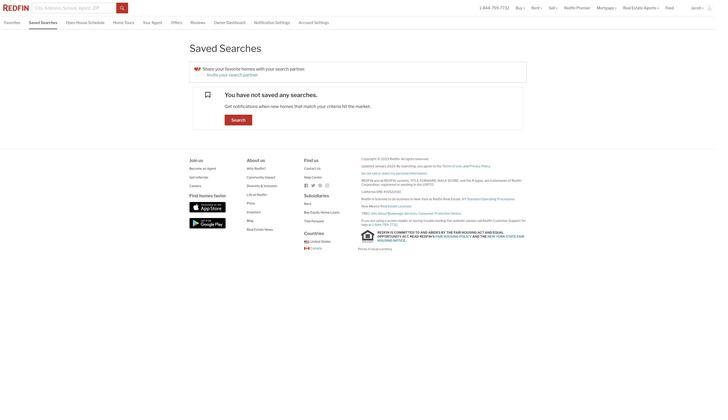 Task type: locate. For each thing, give the bounding box(es) containing it.
download the redfin app from the google play store image
[[189, 218, 226, 229]]

2023:
[[387, 164, 396, 168]]

agents
[[644, 6, 656, 10]]

1 vertical spatial find
[[189, 193, 198, 198]]

0 horizontal spatial 759-
[[382, 223, 390, 227]]

california dre #01521930
[[361, 190, 401, 194]]

7732
[[500, 6, 509, 10], [390, 223, 398, 227]]

about up "using" at the bottom right of the page
[[378, 212, 387, 216]]

1 horizontal spatial you
[[417, 164, 423, 168]]

is
[[372, 197, 374, 201]]

redfin right trademarks at the top of the page
[[512, 179, 522, 183]]

1 horizontal spatial and
[[472, 234, 480, 238]]

0 vertical spatial saved
[[29, 20, 40, 25]]

of right trademarks at the top of the page
[[508, 179, 511, 183]]

score,
[[448, 179, 459, 183]]

why
[[247, 167, 254, 171]]

1 horizontal spatial home
[[321, 211, 330, 215]]

redfin's
[[420, 234, 435, 238]]

3 us from the left
[[314, 158, 319, 163]]

notice
[[393, 238, 405, 242]]

sell ▾ button
[[549, 0, 558, 16]]

0 horizontal spatial to
[[388, 197, 391, 201]]

0 horizontal spatial about
[[247, 158, 259, 163]]

1 horizontal spatial saved
[[190, 43, 217, 54]]

▾ right agents
[[657, 6, 659, 10]]

7732 left buy
[[500, 6, 509, 10]]

2 us from the left
[[260, 158, 265, 163]]

the
[[446, 230, 453, 234], [480, 234, 487, 238]]

1 vertical spatial or
[[397, 183, 400, 187]]

settings right account on the top
[[314, 20, 329, 25]]

account
[[299, 20, 313, 25]]

0 vertical spatial searches
[[41, 20, 57, 25]]

0 horizontal spatial search
[[229, 72, 242, 77]]

act
[[477, 230, 484, 234]]

0 vertical spatial 1-
[[480, 6, 483, 10]]

title
[[410, 179, 419, 183]]

are inside the redfin and all redfin variants, title forward, walk score, and the r logos, are trademarks of redfin corporation, registered or pending in the uspto.
[[484, 179, 489, 183]]

registered
[[381, 183, 396, 187]]

▾ right sell
[[556, 6, 558, 10]]

and right policy
[[472, 234, 480, 238]]

0 horizontal spatial 1-
[[372, 223, 375, 227]]

1 horizontal spatial us
[[260, 158, 265, 163]]

1 ▾ from the left
[[523, 6, 525, 10]]

saved right the favorites
[[29, 20, 40, 25]]

new
[[414, 197, 421, 201], [361, 204, 368, 208]]

0 horizontal spatial are
[[370, 219, 375, 223]]

1 vertical spatial 1-844-759-7732 link
[[372, 223, 398, 227]]

buy ▾
[[516, 6, 525, 10]]

agent right the "your"
[[152, 20, 162, 25]]

1 settings from the left
[[275, 20, 290, 25]]

redfin left the premier
[[564, 6, 576, 10]]

you right if
[[364, 219, 370, 223]]

home left tours
[[113, 20, 124, 25]]

1-844-759-7732 link up is
[[372, 223, 398, 227]]

homes up download the redfin app on the apple app store image
[[199, 193, 213, 198]]

inclusion
[[264, 184, 277, 188]]

community impact
[[247, 175, 275, 179]]

1 vertical spatial agent
[[207, 167, 216, 171]]

redfin right "call"
[[482, 219, 492, 223]]

schedule
[[88, 20, 104, 25]]

dashboard
[[226, 20, 245, 25]]

0 vertical spatial are
[[484, 179, 489, 183]]

2 horizontal spatial housing
[[462, 230, 477, 234]]

customer
[[493, 219, 508, 223]]

in right the business at the right of page
[[410, 197, 413, 201]]

search left the partner.
[[275, 66, 289, 72]]

1-844-759-7732 link left buy
[[480, 6, 509, 10]]

1 vertical spatial 844-
[[375, 223, 382, 227]]

0 vertical spatial get
[[225, 104, 232, 109]]

search down "favorite"
[[229, 72, 242, 77]]

settings right notification
[[275, 20, 290, 25]]

0 vertical spatial you
[[417, 164, 423, 168]]

6 ▾ from the left
[[702, 6, 704, 10]]

to right agree
[[433, 164, 436, 168]]

▾ right mortgage
[[615, 6, 617, 10]]

and right "act"
[[485, 230, 492, 234]]

find down careers button
[[189, 193, 198, 198]]

0 horizontal spatial not
[[251, 91, 260, 98]]

us
[[198, 158, 203, 163], [260, 158, 265, 163], [314, 158, 319, 163]]

buy ▾ button
[[516, 0, 525, 16]]

0 vertical spatial in
[[414, 183, 416, 187]]

state
[[506, 234, 516, 238]]

1 vertical spatial at
[[368, 223, 371, 227]]

center
[[312, 175, 322, 179]]

0 vertical spatial find
[[304, 158, 313, 163]]

5 ▾ from the left
[[657, 6, 659, 10]]

1 vertical spatial home
[[321, 211, 330, 215]]

estate inside dropdown button
[[632, 6, 643, 10]]

notice
[[451, 212, 461, 216]]

you
[[225, 91, 235, 98]]

. down the committed
[[405, 238, 406, 242]]

3 ▾ from the left
[[556, 6, 558, 10]]

redfin for and
[[361, 179, 373, 183]]

1 horizontal spatial are
[[484, 179, 489, 183]]

or
[[378, 171, 381, 175], [397, 183, 400, 187], [409, 219, 412, 223]]

759- for 1-844-759-7732 .
[[382, 223, 390, 227]]

1 horizontal spatial homes
[[241, 66, 255, 72]]

real inside dropdown button
[[623, 6, 631, 10]]

1 horizontal spatial get
[[225, 104, 232, 109]]

have
[[236, 91, 250, 98]]

to
[[415, 230, 420, 234]]

2 horizontal spatial in
[[414, 183, 416, 187]]

or down services
[[409, 219, 412, 223]]

screen
[[387, 219, 397, 223]]

home tours link
[[113, 16, 134, 29]]

0 horizontal spatial of
[[452, 164, 455, 168]]

0 horizontal spatial agent
[[152, 20, 162, 25]]

to left do
[[388, 197, 391, 201]]

redfin pinterest image
[[318, 183, 322, 188]]

redfin inside redfin is committed to and abides by the fair housing act and equal opportunity act. read redfin's
[[377, 230, 390, 234]]

0 horizontal spatial ,
[[417, 212, 418, 216]]

1 horizontal spatial in
[[410, 197, 413, 201]]

canadian flag image
[[304, 247, 309, 250]]

real
[[623, 6, 631, 10], [443, 197, 450, 201], [380, 204, 387, 208], [247, 228, 253, 232]]

1 vertical spatial estate
[[388, 204, 398, 208]]

the left the r
[[466, 179, 471, 183]]

terms of use link
[[442, 164, 462, 168]]

not right do
[[366, 171, 371, 175]]

homes left that
[[280, 104, 293, 109]]

searches left the open
[[41, 20, 57, 25]]

0 horizontal spatial estate
[[254, 228, 264, 232]]

searches up "favorite"
[[219, 43, 261, 54]]

partner
[[243, 72, 258, 77]]

r
[[472, 179, 474, 183]]

1 horizontal spatial search
[[275, 66, 289, 72]]

0 horizontal spatial 1-844-759-7732 link
[[372, 223, 398, 227]]

the inside redfin is committed to and abides by the fair housing act and equal opportunity act. read redfin's
[[446, 230, 453, 234]]

or inside if you are using a screen reader, or having trouble reading this website, please call redfin customer support for help at
[[409, 219, 412, 223]]

redfin inside redfin premier "button"
[[564, 6, 576, 10]]

0 vertical spatial 759-
[[492, 6, 500, 10]]

standard
[[467, 197, 481, 201]]

1 horizontal spatial find
[[304, 158, 313, 163]]

real estate news
[[247, 228, 273, 232]]

account settings
[[299, 20, 329, 25]]

1-844-759-7732 link
[[480, 6, 509, 10], [372, 223, 398, 227]]

1 vertical spatial search
[[229, 72, 242, 77]]

saved up share
[[190, 43, 217, 54]]

and right use
[[463, 164, 469, 168]]

1 vertical spatial are
[[370, 219, 375, 223]]

estate for agents
[[632, 6, 643, 10]]

do not sell or share my personal information link
[[361, 171, 427, 175]]

0 vertical spatial about
[[247, 158, 259, 163]]

licenses
[[398, 204, 412, 208]]

7732 for 1-844-759-7732 .
[[390, 223, 398, 227]]

estate left news
[[254, 228, 264, 232]]

0 vertical spatial at
[[253, 193, 256, 197]]

redfin premier button
[[561, 0, 594, 16]]

new left york
[[414, 197, 421, 201]]

1 us from the left
[[198, 158, 203, 163]]

1 vertical spatial not
[[366, 171, 371, 175]]

privacy
[[469, 164, 481, 168]]

about up why
[[247, 158, 259, 163]]

1 horizontal spatial to
[[433, 164, 436, 168]]

and
[[463, 164, 469, 168], [374, 179, 379, 183], [460, 179, 466, 183]]

1 vertical spatial you
[[364, 219, 370, 223]]

2 vertical spatial or
[[409, 219, 412, 223]]

home left loans
[[321, 211, 330, 215]]

in left local
[[368, 247, 371, 251]]

this
[[447, 219, 452, 223]]

are left "using" at the bottom right of the page
[[370, 219, 375, 223]]

reading
[[435, 219, 446, 223]]

us up redfin?
[[260, 158, 265, 163]]

get for get referrals
[[189, 175, 195, 179]]

agent right an
[[207, 167, 216, 171]]

, up the having
[[417, 212, 418, 216]]

1 horizontal spatial about
[[378, 212, 387, 216]]

not right 'have' at the top of page
[[251, 91, 260, 98]]

2 vertical spatial estate
[[254, 228, 264, 232]]

or inside the redfin and all redfin variants, title forward, walk score, and the r logos, are trademarks of redfin corporation, registered or pending in the uspto.
[[397, 183, 400, 187]]

are
[[484, 179, 489, 183], [370, 219, 375, 223]]

redfin inside if you are using a screen reader, or having trouble reading this website, please call redfin customer support for help at
[[482, 219, 492, 223]]

policy
[[459, 234, 472, 238]]

7732 up is
[[390, 223, 398, 227]]

call
[[477, 219, 482, 223]]

homes up partner
[[241, 66, 255, 72]]

and right score,
[[460, 179, 466, 183]]

home tours
[[113, 20, 134, 25]]

get up careers button
[[189, 175, 195, 179]]

2 vertical spatial in
[[368, 247, 371, 251]]

0 vertical spatial agent
[[152, 20, 162, 25]]

0 vertical spatial ,
[[462, 164, 463, 168]]

0 vertical spatial estate
[[632, 6, 643, 10]]

get down you
[[225, 104, 232, 109]]

4 ▾ from the left
[[615, 6, 617, 10]]

the left new
[[480, 234, 487, 238]]

, left privacy
[[462, 164, 463, 168]]

1 vertical spatial 1-
[[372, 223, 375, 227]]

us for about us
[[260, 158, 265, 163]]

or left pending
[[397, 183, 400, 187]]

. right screen
[[398, 223, 398, 227]]

1 horizontal spatial fair
[[454, 230, 461, 234]]

diversity & inclusion button
[[247, 184, 277, 188]]

1 vertical spatial saved searches
[[190, 43, 261, 54]]

download the redfin app on the apple app store image
[[189, 202, 226, 213]]

the right "by"
[[446, 230, 453, 234]]

homes inside share your favorite homes with your search partner. invite your search partner
[[241, 66, 255, 72]]

real down blog button
[[247, 228, 253, 232]]

▾ for sell ▾
[[556, 6, 558, 10]]

sell ▾ button
[[546, 0, 561, 16]]

▾ for rent ▾
[[541, 6, 542, 10]]

redfin premier
[[564, 6, 591, 10]]

agree
[[423, 164, 432, 168]]

2 horizontal spatial or
[[409, 219, 412, 223]]

estate down do
[[388, 204, 398, 208]]

2 horizontal spatial homes
[[280, 104, 293, 109]]

us for find us
[[314, 158, 319, 163]]

premier
[[576, 6, 591, 10]]

0 horizontal spatial get
[[189, 175, 195, 179]]

▾ right buy
[[523, 6, 525, 10]]

▾ right rent
[[541, 6, 542, 10]]

1 horizontal spatial 844-
[[483, 6, 492, 10]]

in right pending
[[414, 183, 416, 187]]

0 horizontal spatial you
[[364, 219, 370, 223]]

1 vertical spatial searches
[[219, 43, 261, 54]]

redfin inside the redfin and all redfin variants, title forward, walk score, and the r logos, are trademarks of redfin corporation, registered or pending in the uspto.
[[512, 179, 522, 183]]

market.
[[356, 104, 371, 109]]

reviews link
[[191, 16, 205, 29]]

redfin down &
[[257, 193, 267, 197]]

us up us
[[314, 158, 319, 163]]

home
[[113, 20, 124, 25], [321, 211, 330, 215]]

1 horizontal spatial 759-
[[492, 6, 500, 10]]

find up contact
[[304, 158, 313, 163]]

0 horizontal spatial housing
[[377, 238, 393, 242]]

redfin down my
[[384, 179, 396, 183]]

criteria
[[327, 104, 341, 109]]

find
[[304, 158, 313, 163], [189, 193, 198, 198]]

estate left agents
[[632, 6, 643, 10]]

help center button
[[304, 175, 322, 179]]

home inside "link"
[[113, 20, 124, 25]]

1 horizontal spatial searches
[[219, 43, 261, 54]]

2 settings from the left
[[314, 20, 329, 25]]

your up invite
[[215, 66, 224, 72]]

1-
[[480, 6, 483, 10], [372, 223, 375, 227]]

in
[[414, 183, 416, 187], [410, 197, 413, 201], [368, 247, 371, 251]]

0 vertical spatial new
[[414, 197, 421, 201]]

0 horizontal spatial settings
[[275, 20, 290, 25]]

sell
[[372, 171, 377, 175]]

you up 'information'
[[417, 164, 423, 168]]

copyright:
[[361, 157, 377, 161]]

your right invite
[[219, 72, 228, 77]]

us for join us
[[198, 158, 203, 163]]

bay
[[304, 211, 310, 215]]

are right logos,
[[484, 179, 489, 183]]

0 vertical spatial homes
[[241, 66, 255, 72]]

1 horizontal spatial of
[[508, 179, 511, 183]]

invite
[[207, 72, 218, 77]]

share
[[382, 171, 390, 175]]

equal housing opportunity image
[[361, 230, 374, 243]]

0 vertical spatial to
[[433, 164, 436, 168]]

0 horizontal spatial home
[[113, 20, 124, 25]]

us right join
[[198, 158, 203, 163]]

buy ▾ button
[[513, 0, 528, 16]]

redfin down the 1-844-759-7732 .
[[377, 230, 390, 234]]

or right "sell"
[[378, 171, 381, 175]]

1 horizontal spatial or
[[397, 183, 400, 187]]

redfin down do
[[361, 179, 373, 183]]

investors
[[247, 210, 261, 214]]

0 vertical spatial home
[[113, 20, 124, 25]]

estate for news
[[254, 228, 264, 232]]

0 vertical spatial 844-
[[483, 6, 492, 10]]

walk
[[437, 179, 447, 183]]

redfin twitter image
[[311, 183, 315, 188]]

2 ▾ from the left
[[541, 6, 542, 10]]

us flag image
[[304, 241, 309, 243]]

and right to
[[420, 230, 428, 234]]

▾ right jacob
[[702, 6, 704, 10]]

real right "mortgage ▾"
[[623, 6, 631, 10]]

searching,
[[401, 164, 417, 168]]

759- for 1-844-759-7732
[[492, 6, 500, 10]]

variants,
[[397, 179, 409, 183]]

0 horizontal spatial saved
[[29, 20, 40, 25]]

new york state fair housing notice link
[[377, 234, 524, 242]]

1 horizontal spatial 7732
[[500, 6, 509, 10]]

2 horizontal spatial us
[[314, 158, 319, 163]]

2 horizontal spatial estate
[[632, 6, 643, 10]]

0 horizontal spatial 844-
[[375, 223, 382, 227]]

new up the "trec:"
[[361, 204, 368, 208]]

at right life in the top left of the page
[[253, 193, 256, 197]]

1 horizontal spatial settings
[[314, 20, 329, 25]]

you
[[417, 164, 423, 168], [364, 219, 370, 223]]

at right help
[[368, 223, 371, 227]]

0 vertical spatial 7732
[[500, 6, 509, 10]]

your right match
[[317, 104, 326, 109]]

redfin left is
[[361, 197, 371, 201]]

of left use
[[452, 164, 455, 168]]

settings
[[275, 20, 290, 25], [314, 20, 329, 25]]



Task type: describe. For each thing, give the bounding box(es) containing it.
why redfin? button
[[247, 167, 266, 171]]

owner dashboard link
[[214, 16, 245, 29]]

1 horizontal spatial new
[[414, 197, 421, 201]]

consumer protection notice link
[[418, 212, 461, 216]]

local
[[371, 247, 378, 251]]

1- for 1-844-759-7732
[[480, 6, 483, 10]]

. right privacy
[[490, 164, 491, 168]]

real down licensed
[[380, 204, 387, 208]]

your right with
[[266, 66, 274, 72]]

search button
[[225, 115, 252, 125]]

0 vertical spatial of
[[452, 164, 455, 168]]

in inside the redfin and all redfin variants, title forward, walk score, and the r logos, are trademarks of redfin corporation, registered or pending in the uspto.
[[414, 183, 416, 187]]

reader,
[[398, 219, 408, 223]]

. down agree
[[427, 171, 428, 175]]

are inside if you are using a screen reader, or having trouble reading this website, please call redfin customer support for help at
[[370, 219, 375, 223]]

0 vertical spatial or
[[378, 171, 381, 175]]

844- for 1-844-759-7732
[[483, 6, 492, 10]]

fair inside redfin is committed to and abides by the fair housing act and equal opportunity act. read redfin's
[[454, 230, 461, 234]]

1 vertical spatial homes
[[280, 104, 293, 109]]

rent ▾ button
[[528, 0, 546, 16]]

fair housing policy and the
[[435, 234, 487, 238]]

▾ for jacob ▾
[[702, 6, 704, 10]]

consumer
[[418, 212, 434, 216]]

read
[[410, 234, 419, 238]]

1 horizontal spatial estate
[[388, 204, 398, 208]]

1 horizontal spatial ,
[[462, 164, 463, 168]]

1 vertical spatial in
[[410, 197, 413, 201]]

offers link
[[171, 16, 182, 29]]

policy
[[481, 164, 490, 168]]

abides
[[428, 230, 441, 234]]

estate.
[[451, 197, 461, 201]]

do
[[361, 171, 366, 175]]

equity
[[310, 211, 320, 215]]

0 horizontal spatial and
[[420, 230, 428, 234]]

real estate agents ▾
[[623, 6, 659, 10]]

the left uspto.
[[417, 183, 422, 187]]

feed button
[[662, 0, 688, 16]]

united states
[[310, 240, 331, 244]]

feed
[[665, 6, 674, 10]]

1 horizontal spatial saved searches
[[190, 43, 261, 54]]

partner.
[[290, 66, 305, 72]]

community impact button
[[247, 175, 275, 179]]

1 vertical spatial ,
[[417, 212, 418, 216]]

favorite
[[225, 66, 241, 72]]

get referrals button
[[189, 175, 208, 179]]

united
[[310, 240, 320, 244]]

reviews
[[191, 20, 205, 25]]

investors button
[[247, 210, 261, 214]]

an
[[203, 167, 206, 171]]

7732 for 1-844-759-7732
[[500, 6, 509, 10]]

information
[[410, 171, 427, 175]]

searches.
[[291, 91, 317, 98]]

redfin.
[[390, 157, 400, 161]]

life at redfin
[[247, 193, 267, 197]]

brokerage
[[388, 212, 403, 216]]

real estate news button
[[247, 228, 273, 232]]

new
[[487, 234, 495, 238]]

0 vertical spatial search
[[275, 66, 289, 72]]

dre
[[376, 190, 383, 194]]

at inside if you are using a screen reader, or having trouble reading this website, please call redfin customer support for help at
[[368, 223, 371, 227]]

0 horizontal spatial new
[[361, 204, 368, 208]]

redfin right as
[[433, 197, 443, 201]]

get for get notifications when new homes that match your criteria hit the market.
[[225, 104, 232, 109]]

privacy policy link
[[469, 164, 490, 168]]

mexico
[[369, 204, 380, 208]]

services
[[404, 212, 417, 216]]

redfin facebook image
[[304, 183, 308, 188]]

favorites
[[4, 20, 20, 25]]

2 vertical spatial homes
[[199, 193, 213, 198]]

settings for account settings
[[314, 20, 329, 25]]

1- for 1-844-759-7732 .
[[372, 223, 375, 227]]

forward
[[311, 219, 324, 223]]

protection
[[435, 212, 451, 216]]

personal
[[396, 171, 409, 175]]

1 horizontal spatial housing
[[443, 234, 459, 238]]

©
[[378, 157, 380, 161]]

mortgage ▾ button
[[594, 0, 620, 16]]

of inside the redfin and all redfin variants, title forward, walk score, and the r logos, are trademarks of redfin corporation, registered or pending in the uspto.
[[508, 179, 511, 183]]

real left estate.
[[443, 197, 450, 201]]

help center
[[304, 175, 322, 179]]

▾ for mortgage ▾
[[615, 6, 617, 10]]

mortgage
[[597, 6, 614, 10]]

procedures
[[497, 197, 515, 201]]

1 horizontal spatial 1-844-759-7732 link
[[480, 6, 509, 10]]

0 vertical spatial not
[[251, 91, 260, 98]]

submit search image
[[120, 6, 124, 10]]

redfin instagram image
[[325, 183, 329, 188]]

1-844-759-7732
[[480, 6, 509, 10]]

blog button
[[247, 219, 254, 223]]

offers
[[171, 20, 182, 25]]

2 horizontal spatial and
[[485, 230, 492, 234]]

housing inside new york state fair housing notice
[[377, 238, 393, 242]]

1 horizontal spatial the
[[480, 234, 487, 238]]

match
[[303, 104, 316, 109]]

0 horizontal spatial at
[[253, 193, 256, 197]]

844- for 1-844-759-7732 .
[[375, 223, 382, 227]]

countries
[[304, 231, 324, 236]]

rent
[[531, 6, 540, 10]]

if you are using a screen reader, or having trouble reading this website, please call redfin customer support for help at
[[361, 219, 526, 227]]

if
[[361, 219, 364, 223]]

find for find us
[[304, 158, 313, 163]]

trademarks
[[490, 179, 507, 183]]

tours
[[124, 20, 134, 25]]

find for find homes faster
[[189, 193, 198, 198]]

become an agent button
[[189, 167, 216, 171]]

trec:
[[361, 212, 370, 216]]

fair inside new york state fair housing notice
[[517, 234, 524, 238]]

bay equity home loans
[[304, 211, 340, 215]]

City, Address, School, Agent, ZIP search field
[[32, 3, 116, 13]]

fair housing policy link
[[435, 234, 472, 238]]

the right hit
[[348, 104, 355, 109]]

by
[[397, 164, 401, 168]]

join
[[189, 158, 197, 163]]

redfin and all redfin variants, title forward, walk score, and the r logos, are trademarks of redfin corporation, registered or pending in the uspto.
[[361, 179, 522, 187]]

about us
[[247, 158, 265, 163]]

settings for notification settings
[[275, 20, 290, 25]]

join us
[[189, 158, 203, 163]]

uspto.
[[423, 183, 434, 187]]

york
[[496, 234, 505, 238]]

reserved.
[[415, 157, 429, 161]]

▾ for buy ▾
[[523, 6, 525, 10]]

when
[[259, 104, 270, 109]]

new mexico real estate licenses
[[361, 204, 412, 208]]

hit
[[342, 104, 347, 109]]

you inside if you are using a screen reader, or having trouble reading this website, please call redfin customer support for help at
[[364, 219, 370, 223]]

1 horizontal spatial not
[[366, 171, 371, 175]]

searches inside saved searches link
[[41, 20, 57, 25]]

0 vertical spatial saved searches
[[29, 20, 57, 25]]

that
[[294, 104, 303, 109]]

website,
[[453, 219, 466, 223]]

get notifications when new homes that match your criteria hit the market.
[[225, 104, 371, 109]]

housing inside redfin is committed to and abides by the fair housing act and equal opportunity act. read redfin's
[[462, 230, 477, 234]]

updated january 2023: by searching, you agree to the terms of use , and privacy policy .
[[361, 164, 491, 168]]

your agent
[[143, 20, 162, 25]]

trouble
[[423, 219, 434, 223]]

notification
[[254, 20, 275, 25]]

canada link
[[304, 246, 322, 250]]

2023
[[381, 157, 389, 161]]

new york state fair housing notice
[[377, 234, 524, 242]]

life at redfin button
[[247, 193, 267, 197]]

0 horizontal spatial in
[[368, 247, 371, 251]]

pending
[[401, 183, 413, 187]]

and left all
[[374, 179, 379, 183]]

1 vertical spatial about
[[378, 212, 387, 216]]

redfin for is
[[377, 230, 390, 234]]

the left terms
[[437, 164, 442, 168]]

careers
[[189, 184, 201, 188]]

real estate agents ▾ button
[[620, 0, 662, 16]]

0 horizontal spatial fair
[[435, 234, 443, 238]]



Task type: vqa. For each thing, say whether or not it's contained in the screenshot.
Based
no



